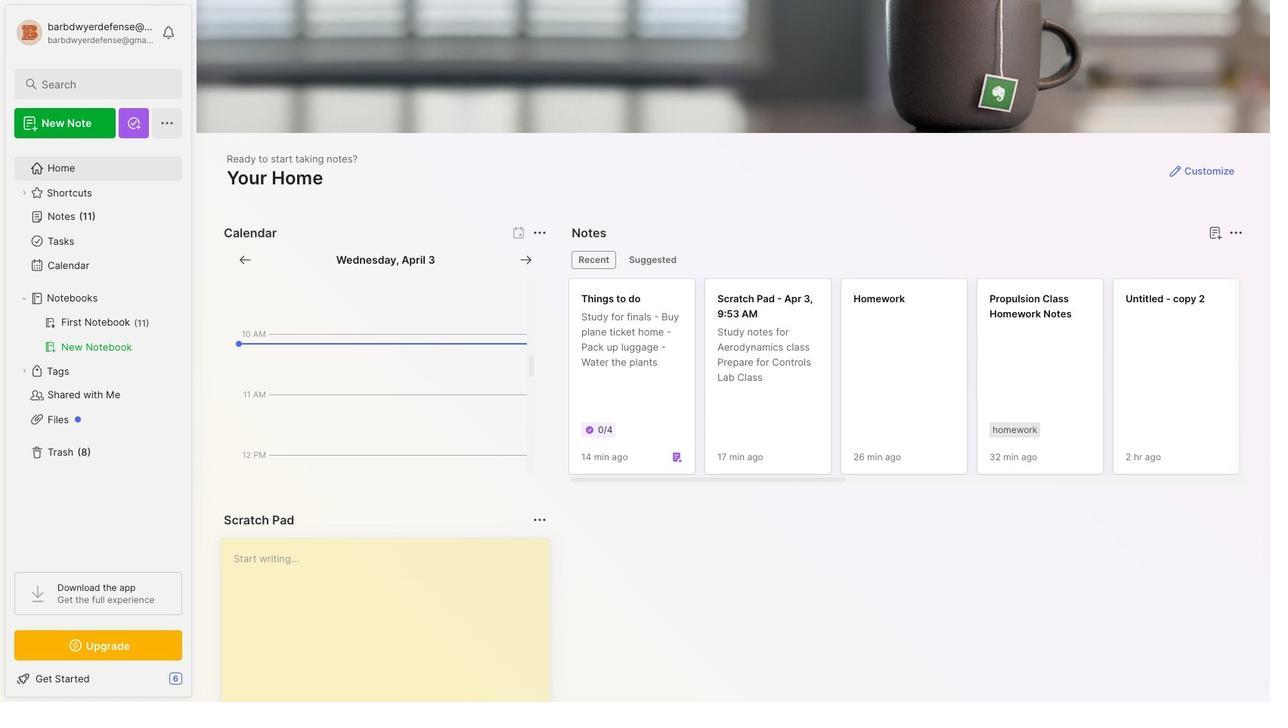 Task type: vqa. For each thing, say whether or not it's contained in the screenshot.
the Account field
yes



Task type: locate. For each thing, give the bounding box(es) containing it.
1 horizontal spatial tab
[[622, 251, 684, 269]]

More actions field
[[530, 222, 551, 244], [1226, 222, 1247, 244], [530, 510, 551, 531]]

0 vertical spatial more actions image
[[1227, 224, 1246, 242]]

1 vertical spatial more actions image
[[531, 511, 549, 529]]

tab
[[572, 251, 616, 269], [622, 251, 684, 269]]

group inside main element
[[14, 311, 181, 359]]

tree
[[5, 147, 191, 559]]

1 horizontal spatial more actions image
[[1227, 224, 1246, 242]]

more actions image
[[1227, 224, 1246, 242], [531, 511, 549, 529]]

group
[[14, 311, 181, 359]]

row group
[[569, 278, 1270, 484]]

expand tags image
[[20, 367, 29, 376]]

tab list
[[572, 251, 1241, 269]]

click to collapse image
[[191, 675, 202, 693]]

2 tab from the left
[[622, 251, 684, 269]]

expand notebooks image
[[20, 294, 29, 303]]

more actions image
[[531, 224, 549, 242]]

None search field
[[42, 75, 169, 93]]

0 horizontal spatial tab
[[572, 251, 616, 269]]



Task type: describe. For each thing, give the bounding box(es) containing it.
Search text field
[[42, 77, 169, 92]]

Help and Learning task checklist field
[[5, 667, 191, 691]]

none search field inside main element
[[42, 75, 169, 93]]

main element
[[0, 0, 197, 703]]

1 tab from the left
[[572, 251, 616, 269]]

Start writing… text field
[[234, 539, 549, 703]]

Account field
[[14, 17, 154, 48]]

tree inside main element
[[5, 147, 191, 559]]

0 horizontal spatial more actions image
[[531, 511, 549, 529]]

Choose date to view field
[[336, 253, 435, 268]]



